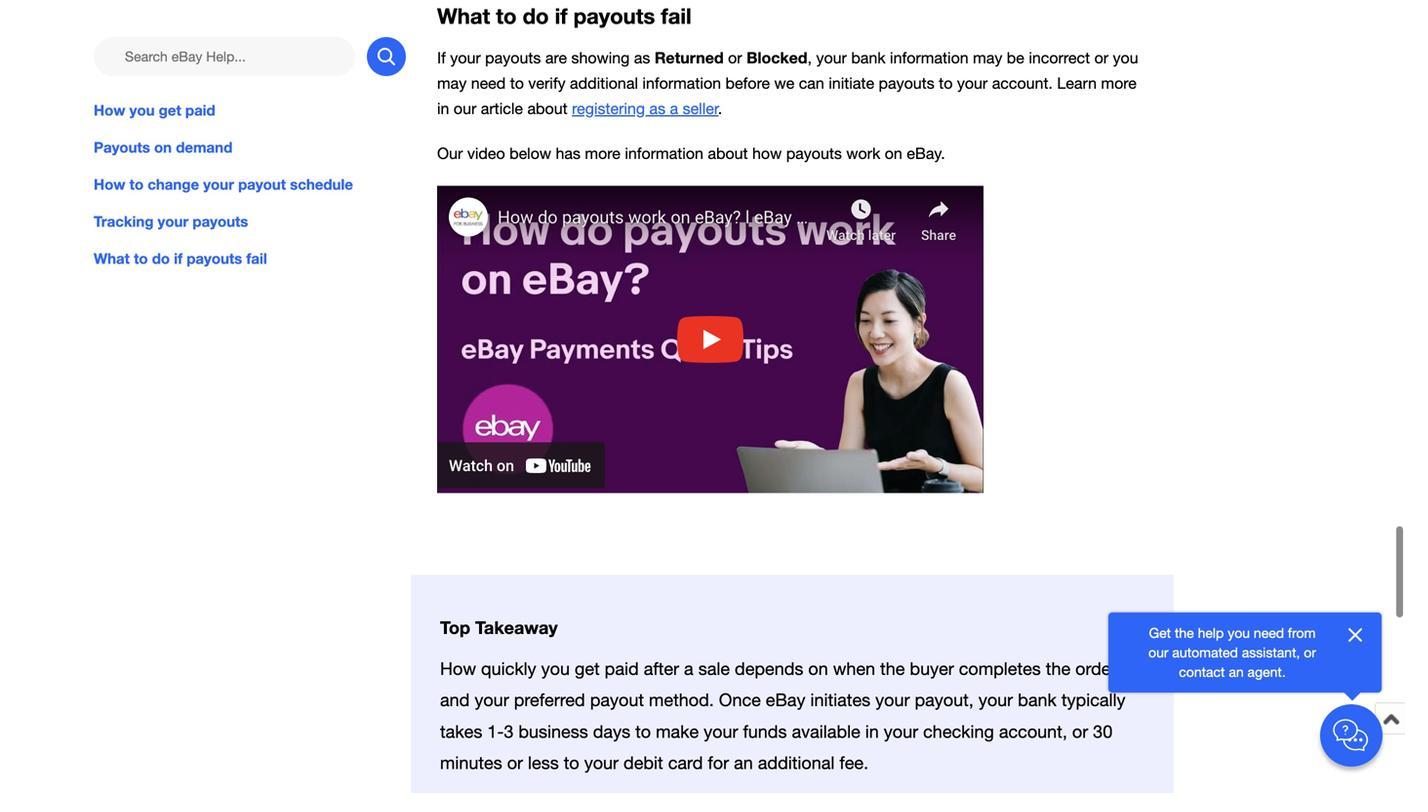 Task type: describe. For each thing, give the bounding box(es) containing it.
days
[[593, 722, 631, 742]]

payouts up the if your payouts are showing as returned or blocked
[[574, 3, 655, 29]]

takeaway
[[475, 617, 558, 638]]

your up for
[[704, 722, 738, 742]]

debit
[[624, 753, 663, 773]]

how you get paid
[[94, 102, 215, 119]]

1 vertical spatial about
[[708, 144, 748, 163]]

top takeaway
[[440, 617, 558, 638]]

and
[[440, 690, 470, 711]]

tracking your payouts
[[94, 213, 248, 230]]

payouts inside "tracking your payouts" link
[[193, 213, 248, 230]]

0 horizontal spatial may
[[437, 74, 467, 92]]

how you get paid link
[[94, 100, 406, 121]]

how for how quickly you get paid after a sale depends on when the buyer completes the order and your preferred payout method. once ebay initiates your payout, your bank typically takes 1-3 business days to make your funds available in your checking account, or 30 minutes or less to your debit card for an additional fee.
[[440, 659, 476, 680]]

ebay.
[[907, 144, 945, 163]]

typically
[[1062, 690, 1126, 711]]

payout,
[[915, 690, 974, 711]]

or inside the if your payouts are showing as returned or blocked
[[728, 49, 742, 67]]

how quickly you get paid after a sale depends on when the buyer completes the order and your preferred payout method. once ebay initiates your payout, your bank typically takes 1-3 business days to make your funds available in your checking account, or 30 minutes or less to your debit card for an additional fee.
[[440, 659, 1126, 773]]

payouts right how
[[786, 144, 842, 163]]

you up payouts
[[129, 102, 155, 119]]

are
[[545, 49, 567, 67]]

2 horizontal spatial on
[[885, 144, 903, 163]]

your down 'change'
[[158, 213, 189, 230]]

0 horizontal spatial get
[[159, 102, 181, 119]]

showing
[[571, 49, 630, 67]]

how for how you get paid
[[94, 102, 125, 119]]

0 vertical spatial information
[[890, 49, 969, 67]]

get inside how quickly you get paid after a sale depends on when the buyer completes the order and your preferred payout method. once ebay initiates your payout, your bank typically takes 1-3 business days to make your funds available in your checking account, or 30 minutes or less to your debit card for an additional fee.
[[575, 659, 600, 680]]

completes
[[959, 659, 1041, 680]]

payouts inside 'what to do if payouts fail' link
[[187, 250, 242, 268]]

or inside get the help you need from our automated assistant, or contact an agent.
[[1304, 645, 1317, 661]]

or inside , your bank information may be incorrect or you may need to verify additional information before we can initiate payouts to your account. learn more in our article about
[[1095, 49, 1109, 67]]

seller
[[683, 100, 719, 118]]

assistant,
[[1242, 645, 1300, 661]]

method.
[[649, 690, 714, 711]]

tracking
[[94, 213, 154, 230]]

1 vertical spatial information
[[643, 74, 721, 92]]

,
[[808, 49, 812, 67]]

incorrect
[[1029, 49, 1090, 67]]

bank inside , your bank information may be incorrect or you may need to verify additional information before we can initiate payouts to your account. learn more in our article about
[[851, 49, 886, 67]]

1 horizontal spatial the
[[1046, 659, 1071, 680]]

your up 1-
[[475, 690, 509, 711]]

returned
[[655, 48, 724, 67]]

less
[[528, 753, 559, 773]]

initiate
[[829, 74, 875, 92]]

registering
[[572, 100, 645, 118]]

we
[[775, 74, 795, 92]]

before
[[726, 74, 770, 92]]

1 horizontal spatial may
[[973, 49, 1003, 67]]

tracking your payouts link
[[94, 211, 406, 232]]

demand
[[176, 139, 233, 156]]

more inside , your bank information may be incorrect or you may need to verify additional information before we can initiate payouts to your account. learn more in our article about
[[1101, 74, 1137, 92]]

.
[[719, 100, 722, 118]]

bank inside how quickly you get paid after a sale depends on when the buyer completes the order and your preferred payout method. once ebay initiates your payout, your bank typically takes 1-3 business days to make your funds available in your checking account, or 30 minutes or less to your debit card for an additional fee.
[[1018, 690, 1057, 711]]

an inside get the help you need from our automated assistant, or contact an agent.
[[1229, 664, 1244, 680]]

0 horizontal spatial if
[[174, 250, 183, 268]]

our inside get the help you need from our automated assistant, or contact an agent.
[[1149, 645, 1169, 661]]

when
[[833, 659, 876, 680]]

order
[[1076, 659, 1117, 680]]

automated
[[1173, 645, 1238, 661]]

get the help you need from our automated assistant, or contact an agent.
[[1149, 625, 1317, 680]]

the inside get the help you need from our automated assistant, or contact an agent.
[[1175, 625, 1194, 641]]

1 horizontal spatial what to do if payouts fail
[[437, 3, 692, 29]]

or left less
[[507, 753, 523, 773]]

1 vertical spatial what
[[94, 250, 130, 268]]

additional inside how quickly you get paid after a sale depends on when the buyer completes the order and your preferred payout method. once ebay initiates your payout, your bank typically takes 1-3 business days to make your funds available in your checking account, or 30 minutes or less to your debit card for an additional fee.
[[758, 753, 835, 773]]

help
[[1198, 625, 1224, 641]]

card
[[668, 753, 703, 773]]

schedule
[[290, 176, 353, 193]]

sale
[[699, 659, 730, 680]]

agent.
[[1248, 664, 1286, 680]]

available
[[792, 722, 861, 742]]

how
[[753, 144, 782, 163]]

30
[[1093, 722, 1113, 742]]

need inside , your bank information may be incorrect or you may need to verify additional information before we can initiate payouts to your account. learn more in our article about
[[471, 74, 506, 92]]

ebay
[[766, 690, 806, 711]]

how to change your payout schedule link
[[94, 174, 406, 195]]

initiates
[[811, 690, 871, 711]]

depends
[[735, 659, 804, 680]]

in inside , your bank information may be incorrect or you may need to verify additional information before we can initiate payouts to your account. learn more in our article about
[[437, 100, 449, 118]]

takes
[[440, 722, 483, 742]]

0 horizontal spatial more
[[585, 144, 621, 163]]

your inside the if your payouts are showing as returned or blocked
[[450, 49, 481, 67]]

2 vertical spatial information
[[625, 144, 704, 163]]

0 horizontal spatial the
[[880, 659, 905, 680]]

0 vertical spatial a
[[670, 100, 679, 118]]

if
[[437, 49, 446, 67]]



Task type: locate. For each thing, give the bounding box(es) containing it.
paid inside how quickly you get paid after a sale depends on when the buyer completes the order and your preferred payout method. once ebay initiates your payout, your bank typically takes 1-3 business days to make your funds available in your checking account, or 30 minutes or less to your debit card for an additional fee.
[[605, 659, 639, 680]]

1 horizontal spatial do
[[523, 3, 549, 29]]

our down get
[[1149, 645, 1169, 661]]

or
[[728, 49, 742, 67], [1095, 49, 1109, 67], [1304, 645, 1317, 661], [1073, 722, 1089, 742], [507, 753, 523, 773]]

0 vertical spatial paid
[[185, 102, 215, 119]]

1 vertical spatial get
[[575, 659, 600, 680]]

you up preferred
[[541, 659, 570, 680]]

0 vertical spatial need
[[471, 74, 506, 92]]

may left be
[[973, 49, 1003, 67]]

0 horizontal spatial a
[[670, 100, 679, 118]]

payouts up the verify
[[485, 49, 541, 67]]

in up our
[[437, 100, 449, 118]]

0 vertical spatial if
[[555, 3, 568, 29]]

bank
[[851, 49, 886, 67], [1018, 690, 1057, 711]]

additional
[[570, 74, 638, 92], [758, 753, 835, 773]]

1 horizontal spatial an
[[1229, 664, 1244, 680]]

2 horizontal spatial the
[[1175, 625, 1194, 641]]

1 horizontal spatial about
[[708, 144, 748, 163]]

1 horizontal spatial in
[[866, 722, 879, 742]]

payouts down how to change your payout schedule
[[193, 213, 248, 230]]

1 horizontal spatial paid
[[605, 659, 639, 680]]

paid
[[185, 102, 215, 119], [605, 659, 639, 680]]

quickly
[[481, 659, 537, 680]]

1 vertical spatial if
[[174, 250, 183, 268]]

0 vertical spatial get
[[159, 102, 181, 119]]

payouts inside , your bank information may be incorrect or you may need to verify additional information before we can initiate payouts to your account. learn more in our article about
[[879, 74, 935, 92]]

a left sale
[[684, 659, 694, 680]]

0 horizontal spatial what
[[94, 250, 130, 268]]

get up preferred
[[575, 659, 600, 680]]

Search eBay Help... text field
[[94, 37, 355, 76]]

0 vertical spatial as
[[634, 49, 650, 67]]

0 vertical spatial bank
[[851, 49, 886, 67]]

on
[[154, 139, 172, 156], [885, 144, 903, 163], [809, 659, 828, 680]]

information
[[890, 49, 969, 67], [643, 74, 721, 92], [625, 144, 704, 163]]

on down how you get paid
[[154, 139, 172, 156]]

1 horizontal spatial a
[[684, 659, 694, 680]]

payouts on demand
[[94, 139, 233, 156]]

1 vertical spatial in
[[866, 722, 879, 742]]

1 vertical spatial more
[[585, 144, 621, 163]]

bank up initiate
[[851, 49, 886, 67]]

0 horizontal spatial what to do if payouts fail
[[94, 250, 267, 268]]

minutes
[[440, 753, 502, 773]]

fail up returned
[[661, 3, 692, 29]]

a left seller
[[670, 100, 679, 118]]

0 vertical spatial in
[[437, 100, 449, 118]]

bank up account,
[[1018, 690, 1057, 711]]

1 horizontal spatial additional
[[758, 753, 835, 773]]

buyer
[[910, 659, 954, 680]]

your right ,
[[816, 49, 847, 67]]

or up learn
[[1095, 49, 1109, 67]]

0 vertical spatial more
[[1101, 74, 1137, 92]]

need up the assistant, at right
[[1254, 625, 1285, 641]]

how down payouts
[[94, 176, 125, 193]]

0 vertical spatial additional
[[570, 74, 638, 92]]

verify
[[528, 74, 566, 92]]

funds
[[743, 722, 787, 742]]

payouts
[[94, 139, 150, 156]]

registering as a seller link
[[572, 100, 719, 118]]

the right when
[[880, 659, 905, 680]]

our
[[437, 144, 463, 163]]

fail
[[661, 3, 692, 29], [246, 250, 267, 268]]

your down completes
[[979, 690, 1013, 711]]

below
[[510, 144, 552, 163]]

3
[[504, 722, 514, 742]]

1 vertical spatial may
[[437, 74, 467, 92]]

about down the verify
[[528, 100, 568, 118]]

0 vertical spatial about
[[528, 100, 568, 118]]

get up payouts on demand
[[159, 102, 181, 119]]

you inside how quickly you get paid after a sale depends on when the buyer completes the order and your preferred payout method. once ebay initiates your payout, your bank typically takes 1-3 business days to make your funds available in your checking account, or 30 minutes or less to your debit card for an additional fee.
[[541, 659, 570, 680]]

0 horizontal spatial need
[[471, 74, 506, 92]]

more right has at the left top
[[585, 144, 621, 163]]

0 horizontal spatial an
[[734, 753, 753, 773]]

an left agent. on the bottom right of page
[[1229, 664, 1244, 680]]

0 vertical spatial may
[[973, 49, 1003, 67]]

need inside get the help you need from our automated assistant, or contact an agent.
[[1254, 625, 1285, 641]]

1 horizontal spatial more
[[1101, 74, 1137, 92]]

article
[[481, 100, 523, 118]]

you inside get the help you need from our automated assistant, or contact an agent.
[[1228, 625, 1250, 641]]

make
[[656, 722, 699, 742]]

once
[[719, 690, 761, 711]]

payout
[[238, 176, 286, 193], [590, 690, 644, 711]]

payouts down "tracking your payouts" link
[[187, 250, 242, 268]]

do down tracking your payouts
[[152, 250, 170, 268]]

or left 30 on the right of page
[[1073, 722, 1089, 742]]

what up if
[[437, 3, 490, 29]]

your down payout,
[[884, 722, 919, 742]]

the right get
[[1175, 625, 1194, 641]]

about left how
[[708, 144, 748, 163]]

payout up days
[[590, 690, 644, 711]]

a inside how quickly you get paid after a sale depends on when the buyer completes the order and your preferred payout method. once ebay initiates your payout, your bank typically takes 1-3 business days to make your funds available in your checking account, or 30 minutes or less to your debit card for an additional fee.
[[684, 659, 694, 680]]

your down demand
[[203, 176, 234, 193]]

your down days
[[584, 753, 619, 773]]

0 vertical spatial an
[[1229, 664, 1244, 680]]

fee.
[[840, 753, 869, 773]]

1 vertical spatial do
[[152, 250, 170, 268]]

0 vertical spatial do
[[523, 3, 549, 29]]

as inside the if your payouts are showing as returned or blocked
[[634, 49, 650, 67]]

what to do if payouts fail down tracking your payouts
[[94, 250, 267, 268]]

account,
[[999, 722, 1068, 742]]

2 vertical spatial how
[[440, 659, 476, 680]]

your left "account."
[[957, 74, 988, 92]]

payouts on demand link
[[94, 137, 406, 158]]

payouts right initiate
[[879, 74, 935, 92]]

0 horizontal spatial our
[[454, 100, 477, 118]]

may
[[973, 49, 1003, 67], [437, 74, 467, 92]]

0 vertical spatial payout
[[238, 176, 286, 193]]

what to do if payouts fail up are
[[437, 3, 692, 29]]

1 vertical spatial fail
[[246, 250, 267, 268]]

if down tracking your payouts
[[174, 250, 183, 268]]

about
[[528, 100, 568, 118], [708, 144, 748, 163]]

you right incorrect at the top of page
[[1113, 49, 1139, 67]]

may down if
[[437, 74, 467, 92]]

more
[[1101, 74, 1137, 92], [585, 144, 621, 163]]

how up and
[[440, 659, 476, 680]]

work
[[847, 144, 881, 163]]

1 horizontal spatial on
[[809, 659, 828, 680]]

0 horizontal spatial in
[[437, 100, 449, 118]]

fail down "tracking your payouts" link
[[246, 250, 267, 268]]

our left article
[[454, 100, 477, 118]]

what to do if payouts fail link
[[94, 248, 406, 270]]

information down registering as a seller .
[[625, 144, 704, 163]]

registering as a seller .
[[572, 100, 722, 118]]

do up are
[[523, 3, 549, 29]]

on left when
[[809, 659, 828, 680]]

what down tracking
[[94, 250, 130, 268]]

additional inside , your bank information may be incorrect or you may need to verify additional information before we can initiate payouts to your account. learn more in our article about
[[570, 74, 638, 92]]

a
[[670, 100, 679, 118], [684, 659, 694, 680]]

get
[[159, 102, 181, 119], [575, 659, 600, 680]]

paid left after
[[605, 659, 639, 680]]

0 horizontal spatial do
[[152, 250, 170, 268]]

our inside , your bank information may be incorrect or you may need to verify additional information before we can initiate payouts to your account. learn more in our article about
[[454, 100, 477, 118]]

to
[[496, 3, 517, 29], [510, 74, 524, 92], [939, 74, 953, 92], [129, 176, 144, 193], [134, 250, 148, 268], [635, 722, 651, 742], [564, 753, 580, 773]]

0 horizontal spatial about
[[528, 100, 568, 118]]

get the help you need from our automated assistant, or contact an agent. tooltip
[[1140, 624, 1326, 682]]

1 vertical spatial what to do if payouts fail
[[94, 250, 267, 268]]

contact
[[1179, 664, 1225, 680]]

as
[[634, 49, 650, 67], [650, 100, 666, 118]]

an inside how quickly you get paid after a sale depends on when the buyer completes the order and your preferred payout method. once ebay initiates your payout, your bank typically takes 1-3 business days to make your funds available in your checking account, or 30 minutes or less to your debit card for an additional fee.
[[734, 753, 753, 773]]

need up article
[[471, 74, 506, 92]]

1 vertical spatial need
[[1254, 625, 1285, 641]]

preferred
[[514, 690, 585, 711]]

0 horizontal spatial on
[[154, 139, 172, 156]]

1 horizontal spatial fail
[[661, 3, 692, 29]]

0 horizontal spatial additional
[[570, 74, 638, 92]]

after
[[644, 659, 679, 680]]

1 horizontal spatial payout
[[590, 690, 644, 711]]

1 vertical spatial payout
[[590, 690, 644, 711]]

on inside how quickly you get paid after a sale depends on when the buyer completes the order and your preferred payout method. once ebay initiates your payout, your bank typically takes 1-3 business days to make your funds available in your checking account, or 30 minutes or less to your debit card for an additional fee.
[[809, 659, 828, 680]]

video
[[467, 144, 505, 163]]

0 vertical spatial fail
[[661, 3, 692, 29]]

if up are
[[555, 3, 568, 29]]

how to change your payout schedule
[[94, 176, 353, 193]]

learn
[[1057, 74, 1097, 92]]

how inside how quickly you get paid after a sale depends on when the buyer completes the order and your preferred payout method. once ebay initiates your payout, your bank typically takes 1-3 business days to make your funds available in your checking account, or 30 minutes or less to your debit card for an additional fee.
[[440, 659, 476, 680]]

payout inside how quickly you get paid after a sale depends on when the buyer completes the order and your preferred payout method. once ebay initiates your payout, your bank typically takes 1-3 business days to make your funds available in your checking account, or 30 minutes or less to your debit card for an additional fee.
[[590, 690, 644, 711]]

1 vertical spatial how
[[94, 176, 125, 193]]

an
[[1229, 664, 1244, 680], [734, 753, 753, 773]]

1 horizontal spatial what
[[437, 3, 490, 29]]

what to do if payouts fail
[[437, 3, 692, 29], [94, 250, 267, 268]]

top
[[440, 617, 470, 638]]

1 horizontal spatial get
[[575, 659, 600, 680]]

0 horizontal spatial paid
[[185, 102, 215, 119]]

checking
[[923, 722, 994, 742]]

what
[[437, 3, 490, 29], [94, 250, 130, 268]]

for
[[708, 753, 729, 773]]

information down returned
[[643, 74, 721, 92]]

you right help
[[1228, 625, 1250, 641]]

in inside how quickly you get paid after a sale depends on when the buyer completes the order and your preferred payout method. once ebay initiates your payout, your bank typically takes 1-3 business days to make your funds available in your checking account, or 30 minutes or less to your debit card for an additional fee.
[[866, 722, 879, 742]]

1 horizontal spatial need
[[1254, 625, 1285, 641]]

more right learn
[[1101, 74, 1137, 92]]

an right for
[[734, 753, 753, 773]]

you inside , your bank information may be incorrect or you may need to verify additional information before we can initiate payouts to your account. learn more in our article about
[[1113, 49, 1139, 67]]

what to do if payouts fail inside 'what to do if payouts fail' link
[[94, 250, 267, 268]]

1 vertical spatial our
[[1149, 645, 1169, 661]]

as right showing
[[634, 49, 650, 67]]

change
[[148, 176, 199, 193]]

in
[[437, 100, 449, 118], [866, 722, 879, 742]]

additional down showing
[[570, 74, 638, 92]]

payouts inside the if your payouts are showing as returned or blocked
[[485, 49, 541, 67]]

be
[[1007, 49, 1025, 67]]

1 horizontal spatial if
[[555, 3, 568, 29]]

1 vertical spatial as
[[650, 100, 666, 118]]

1 vertical spatial an
[[734, 753, 753, 773]]

get
[[1149, 625, 1171, 641]]

in up fee.
[[866, 722, 879, 742]]

how up payouts
[[94, 102, 125, 119]]

0 vertical spatial how
[[94, 102, 125, 119]]

about inside , your bank information may be incorrect or you may need to verify additional information before we can initiate payouts to your account. learn more in our article about
[[528, 100, 568, 118]]

payouts
[[574, 3, 655, 29], [485, 49, 541, 67], [879, 74, 935, 92], [786, 144, 842, 163], [193, 213, 248, 230], [187, 250, 242, 268]]

1 horizontal spatial bank
[[1018, 690, 1057, 711]]

information left be
[[890, 49, 969, 67]]

additional down 'available'
[[758, 753, 835, 773]]

blocked
[[747, 48, 808, 67]]

1 vertical spatial paid
[[605, 659, 639, 680]]

or up "before"
[[728, 49, 742, 67]]

our video below has more information about how payouts work on ebay.
[[437, 144, 945, 163]]

0 horizontal spatial payout
[[238, 176, 286, 193]]

1 vertical spatial bank
[[1018, 690, 1057, 711]]

1 vertical spatial additional
[[758, 753, 835, 773]]

you
[[1113, 49, 1139, 67], [129, 102, 155, 119], [1228, 625, 1250, 641], [541, 659, 570, 680]]

on right work
[[885, 144, 903, 163]]

has
[[556, 144, 581, 163]]

or down from
[[1304, 645, 1317, 661]]

payout down payouts on demand link
[[238, 176, 286, 193]]

as left seller
[[650, 100, 666, 118]]

0 horizontal spatial bank
[[851, 49, 886, 67]]

1 horizontal spatial our
[[1149, 645, 1169, 661]]

can
[[799, 74, 825, 92]]

0 vertical spatial our
[[454, 100, 477, 118]]

if your payouts are showing as returned or blocked
[[437, 48, 808, 67]]

account.
[[992, 74, 1053, 92]]

0 vertical spatial what to do if payouts fail
[[437, 3, 692, 29]]

business
[[519, 722, 588, 742]]

1-
[[487, 722, 504, 742]]

, your bank information may be incorrect or you may need to verify additional information before we can initiate payouts to your account. learn more in our article about
[[437, 49, 1139, 118]]

how
[[94, 102, 125, 119], [94, 176, 125, 193], [440, 659, 476, 680]]

how for how to change your payout schedule
[[94, 176, 125, 193]]

the left order
[[1046, 659, 1071, 680]]

your down the buyer
[[876, 690, 910, 711]]

paid up demand
[[185, 102, 215, 119]]

1 vertical spatial a
[[684, 659, 694, 680]]

from
[[1288, 625, 1316, 641]]

your right if
[[450, 49, 481, 67]]

0 horizontal spatial fail
[[246, 250, 267, 268]]

do
[[523, 3, 549, 29], [152, 250, 170, 268]]

0 vertical spatial what
[[437, 3, 490, 29]]



Task type: vqa. For each thing, say whether or not it's contained in the screenshot.
'mr'
no



